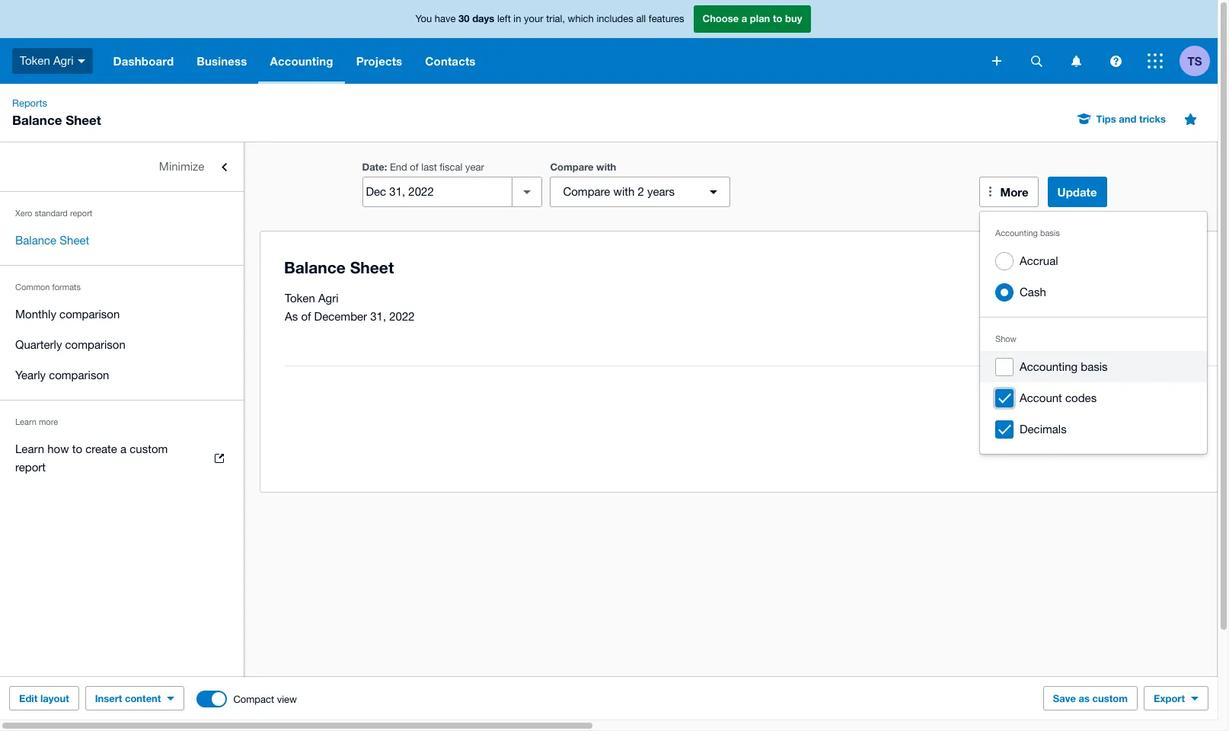Task type: vqa. For each thing, say whether or not it's contained in the screenshot.
Report output element
yes



Task type: describe. For each thing, give the bounding box(es) containing it.
xero standard report
[[15, 209, 92, 218]]

1 horizontal spatial svg image
[[1111, 55, 1122, 67]]

1 vertical spatial accounting
[[996, 229, 1038, 238]]

xero
[[15, 209, 32, 218]]

edit
[[19, 693, 38, 705]]

learn how to create a custom report link
[[0, 434, 244, 483]]

1 vertical spatial sheet
[[60, 234, 89, 247]]

end
[[390, 162, 407, 173]]

compact
[[233, 694, 274, 705]]

features
[[649, 13, 685, 25]]

year
[[466, 162, 485, 173]]

minimize button
[[0, 152, 244, 182]]

agri for token agri as of december 31, 2022
[[318, 292, 339, 305]]

as
[[1079, 693, 1090, 705]]

custom inside learn how to create a custom report
[[130, 443, 168, 456]]

edit layout
[[19, 693, 69, 705]]

2022
[[390, 310, 415, 323]]

formats
[[52, 283, 81, 292]]

compact view
[[233, 694, 297, 705]]

comparison for yearly comparison
[[49, 369, 109, 382]]

have
[[435, 13, 456, 25]]

more button
[[980, 177, 1039, 207]]

0 vertical spatial accounting basis
[[996, 229, 1061, 238]]

standard
[[35, 209, 68, 218]]

more
[[39, 418, 58, 427]]

account
[[1020, 392, 1063, 405]]

how
[[47, 443, 69, 456]]

basis inside accounting basis button
[[1082, 360, 1108, 373]]

reports balance sheet
[[12, 98, 101, 128]]

plan
[[750, 12, 771, 25]]

days
[[473, 12, 495, 25]]

30
[[459, 12, 470, 25]]

export
[[1154, 693, 1186, 705]]

remove from favorites image
[[1176, 104, 1206, 134]]

banner containing ts
[[0, 0, 1218, 84]]

minimize
[[159, 160, 204, 173]]

reports
[[12, 98, 47, 109]]

monthly comparison link
[[0, 299, 244, 330]]

accounting inside accounting basis button
[[1020, 360, 1078, 373]]

comparison for monthly comparison
[[59, 308, 120, 321]]

accounting button
[[259, 38, 345, 84]]

custom inside button
[[1093, 693, 1129, 705]]

layout
[[40, 693, 69, 705]]

of for end
[[410, 162, 419, 173]]

fiscal
[[440, 162, 463, 173]]

tips and tricks
[[1097, 113, 1167, 125]]

compare for compare with 2 years
[[563, 185, 611, 198]]

date
[[362, 161, 385, 173]]

decimals button
[[981, 414, 1208, 445]]

contacts
[[425, 54, 476, 68]]

tricks
[[1140, 113, 1167, 125]]

:
[[385, 161, 387, 173]]

group containing accrual
[[981, 212, 1208, 454]]

dashboard link
[[102, 38, 185, 84]]

tips
[[1097, 113, 1117, 125]]

codes
[[1066, 392, 1097, 405]]

quarterly comparison
[[15, 338, 126, 351]]

last
[[422, 162, 437, 173]]

save
[[1054, 693, 1077, 705]]

balance sheet
[[15, 234, 89, 247]]

trial,
[[547, 13, 565, 25]]

compare with
[[550, 161, 617, 173]]

december
[[314, 310, 367, 323]]

compare with 2 years
[[563, 185, 675, 198]]

accounting basis inside button
[[1020, 360, 1108, 373]]

accounting inside accounting dropdown button
[[270, 54, 333, 68]]

ts button
[[1180, 38, 1218, 84]]

edit layout button
[[9, 687, 79, 711]]

save as custom
[[1054, 693, 1129, 705]]

tips and tricks button
[[1070, 107, 1176, 131]]

token agri
[[20, 54, 74, 67]]

monthly comparison
[[15, 308, 120, 321]]

yearly
[[15, 369, 46, 382]]

reports link
[[6, 96, 53, 111]]

buy
[[786, 12, 803, 25]]

account codes
[[1020, 392, 1097, 405]]

view
[[277, 694, 297, 705]]

in
[[514, 13, 522, 25]]



Task type: locate. For each thing, give the bounding box(es) containing it.
learn down learn more on the bottom left of page
[[15, 443, 44, 456]]

monthly
[[15, 308, 56, 321]]

0 vertical spatial comparison
[[59, 308, 120, 321]]

comparison down quarterly comparison
[[49, 369, 109, 382]]

0 vertical spatial basis
[[1041, 229, 1061, 238]]

date : end of last fiscal year
[[362, 161, 485, 173]]

content
[[125, 693, 161, 705]]

report down learn more on the bottom left of page
[[15, 461, 46, 474]]

31,
[[371, 310, 386, 323]]

0 horizontal spatial agri
[[53, 54, 74, 67]]

1 horizontal spatial basis
[[1082, 360, 1108, 373]]

1 horizontal spatial custom
[[1093, 693, 1129, 705]]

insert
[[95, 693, 122, 705]]

includes
[[597, 13, 634, 25]]

1 horizontal spatial a
[[742, 12, 748, 25]]

a
[[742, 12, 748, 25], [120, 443, 127, 456]]

token
[[20, 54, 50, 67], [285, 292, 315, 305]]

0 vertical spatial report
[[70, 209, 92, 218]]

cash
[[1020, 286, 1047, 299]]

0 vertical spatial to
[[773, 12, 783, 25]]

common formats
[[15, 283, 81, 292]]

0 vertical spatial with
[[597, 161, 617, 173]]

1 horizontal spatial of
[[410, 162, 419, 173]]

business button
[[185, 38, 259, 84]]

export button
[[1145, 687, 1209, 711]]

token agri as of december 31, 2022
[[285, 292, 415, 323]]

balance down xero
[[15, 234, 57, 247]]

with for compare with
[[597, 161, 617, 173]]

sheet inside the reports balance sheet
[[66, 112, 101, 128]]

1 horizontal spatial to
[[773, 12, 783, 25]]

list box containing accrual
[[981, 212, 1208, 454]]

list box
[[981, 212, 1208, 454]]

agri for token agri
[[53, 54, 74, 67]]

save as custom button
[[1044, 687, 1138, 711]]

0 horizontal spatial a
[[120, 443, 127, 456]]

insert content button
[[85, 687, 185, 711]]

svg image
[[1148, 53, 1164, 69], [1031, 55, 1043, 67], [1072, 55, 1082, 67], [77, 59, 85, 63]]

0 horizontal spatial to
[[72, 443, 82, 456]]

svg image inside token agri popup button
[[77, 59, 85, 63]]

you have 30 days left in your trial, which includes all features
[[416, 12, 685, 25]]

token up reports
[[20, 54, 50, 67]]

a inside banner
[[742, 12, 748, 25]]

1 vertical spatial comparison
[[65, 338, 126, 351]]

agri up the reports balance sheet
[[53, 54, 74, 67]]

contacts button
[[414, 38, 487, 84]]

update button
[[1048, 177, 1108, 207]]

choose
[[703, 12, 739, 25]]

agri inside token agri as of december 31, 2022
[[318, 292, 339, 305]]

ts
[[1188, 54, 1203, 67]]

which
[[568, 13, 594, 25]]

2 vertical spatial comparison
[[49, 369, 109, 382]]

custom right create
[[130, 443, 168, 456]]

of inside date : end of last fiscal year
[[410, 162, 419, 173]]

to right the how
[[72, 443, 82, 456]]

learn for learn more
[[15, 418, 37, 427]]

of right the as
[[301, 310, 311, 323]]

1 horizontal spatial agri
[[318, 292, 339, 305]]

0 horizontal spatial basis
[[1041, 229, 1061, 238]]

1 vertical spatial with
[[614, 185, 635, 198]]

0 horizontal spatial custom
[[130, 443, 168, 456]]

0 horizontal spatial report
[[15, 461, 46, 474]]

basis
[[1041, 229, 1061, 238], [1082, 360, 1108, 373]]

0 vertical spatial a
[[742, 12, 748, 25]]

projects button
[[345, 38, 414, 84]]

to
[[773, 12, 783, 25], [72, 443, 82, 456]]

0 vertical spatial token
[[20, 54, 50, 67]]

accounting basis up account codes
[[1020, 360, 1108, 373]]

compare for compare with
[[550, 161, 594, 173]]

of for as
[[301, 310, 311, 323]]

years
[[648, 185, 675, 198]]

decimals
[[1020, 423, 1067, 436]]

comparison for quarterly comparison
[[65, 338, 126, 351]]

of inside token agri as of december 31, 2022
[[301, 310, 311, 323]]

learn inside learn how to create a custom report
[[15, 443, 44, 456]]

choose a plan to buy
[[703, 12, 803, 25]]

with for compare with 2 years
[[614, 185, 635, 198]]

1 horizontal spatial token
[[285, 292, 315, 305]]

1 vertical spatial basis
[[1082, 360, 1108, 373]]

0 vertical spatial learn
[[15, 418, 37, 427]]

1 learn from the top
[[15, 418, 37, 427]]

yearly comparison
[[15, 369, 109, 382]]

sheet down xero standard report
[[60, 234, 89, 247]]

as
[[285, 310, 298, 323]]

quarterly
[[15, 338, 62, 351]]

yearly comparison link
[[0, 360, 244, 391]]

agri
[[53, 54, 74, 67], [318, 292, 339, 305]]

0 horizontal spatial svg image
[[993, 56, 1002, 66]]

1 vertical spatial custom
[[1093, 693, 1129, 705]]

1 vertical spatial accounting basis
[[1020, 360, 1108, 373]]

learn for learn how to create a custom report
[[15, 443, 44, 456]]

update
[[1058, 185, 1098, 199]]

1 vertical spatial agri
[[318, 292, 339, 305]]

sheet up minimize "button"
[[66, 112, 101, 128]]

1 horizontal spatial report
[[70, 209, 92, 218]]

custom
[[130, 443, 168, 456], [1093, 693, 1129, 705]]

with up compare with 2 years
[[597, 161, 617, 173]]

cash button
[[981, 277, 1208, 308]]

0 vertical spatial custom
[[130, 443, 168, 456]]

quarterly comparison link
[[0, 330, 244, 360]]

1 vertical spatial balance
[[15, 234, 57, 247]]

token inside popup button
[[20, 54, 50, 67]]

balance down reports link
[[12, 112, 62, 128]]

token for token agri as of december 31, 2022
[[285, 292, 315, 305]]

svg image
[[1111, 55, 1122, 67], [993, 56, 1002, 66]]

token agri button
[[0, 38, 102, 84]]

basis up account codes button
[[1082, 360, 1108, 373]]

1 vertical spatial to
[[72, 443, 82, 456]]

agri inside popup button
[[53, 54, 74, 67]]

a left plan
[[742, 12, 748, 25]]

token up the as
[[285, 292, 315, 305]]

2 learn from the top
[[15, 443, 44, 456]]

1 vertical spatial learn
[[15, 443, 44, 456]]

you
[[416, 13, 432, 25]]

0 vertical spatial agri
[[53, 54, 74, 67]]

compare down compare with
[[563, 185, 611, 198]]

to inside learn how to create a custom report
[[72, 443, 82, 456]]

1 vertical spatial report
[[15, 461, 46, 474]]

balance inside the reports balance sheet
[[12, 112, 62, 128]]

show
[[996, 335, 1017, 344]]

banner
[[0, 0, 1218, 84]]

report
[[70, 209, 92, 218], [15, 461, 46, 474]]

learn how to create a custom report
[[15, 443, 168, 474]]

learn left more
[[15, 418, 37, 427]]

dashboard
[[113, 54, 174, 68]]

Select end date field
[[363, 178, 512, 207]]

all
[[637, 13, 646, 25]]

report inside learn how to create a custom report
[[15, 461, 46, 474]]

balance
[[12, 112, 62, 128], [15, 234, 57, 247]]

your
[[524, 13, 544, 25]]

custom right as in the right of the page
[[1093, 693, 1129, 705]]

0 vertical spatial compare
[[550, 161, 594, 173]]

create
[[86, 443, 117, 456]]

group
[[981, 212, 1208, 454]]

with left 2
[[614, 185, 635, 198]]

accounting
[[270, 54, 333, 68], [996, 229, 1038, 238], [1020, 360, 1078, 373]]

accrual
[[1020, 255, 1059, 267]]

projects
[[356, 54, 403, 68]]

compare
[[550, 161, 594, 173], [563, 185, 611, 198]]

more
[[1001, 185, 1029, 199]]

token inside token agri as of december 31, 2022
[[285, 292, 315, 305]]

0 vertical spatial accounting
[[270, 54, 333, 68]]

accounting basis up accrual
[[996, 229, 1061, 238]]

common
[[15, 283, 50, 292]]

token for token agri
[[20, 54, 50, 67]]

learn more
[[15, 418, 58, 427]]

accrual button
[[981, 245, 1208, 277]]

of left last
[[410, 162, 419, 173]]

1 vertical spatial token
[[285, 292, 315, 305]]

0 vertical spatial sheet
[[66, 112, 101, 128]]

list of convenience dates image
[[512, 177, 543, 207]]

a inside learn how to create a custom report
[[120, 443, 127, 456]]

1 vertical spatial compare
[[563, 185, 611, 198]]

1 vertical spatial of
[[301, 310, 311, 323]]

balance sheet link
[[0, 226, 244, 256]]

comparison down monthly comparison link
[[65, 338, 126, 351]]

0 vertical spatial of
[[410, 162, 419, 173]]

basis up accrual
[[1041, 229, 1061, 238]]

report output element
[[285, 338, 1230, 474]]

and
[[1120, 113, 1137, 125]]

0 vertical spatial balance
[[12, 112, 62, 128]]

Report title field
[[280, 251, 1230, 286]]

0 horizontal spatial of
[[301, 310, 311, 323]]

of
[[410, 162, 419, 173], [301, 310, 311, 323]]

a right create
[[120, 443, 127, 456]]

left
[[498, 13, 511, 25]]

accounting basis
[[996, 229, 1061, 238], [1020, 360, 1108, 373]]

compare up compare with 2 years
[[550, 161, 594, 173]]

comparison down formats
[[59, 308, 120, 321]]

1 vertical spatial a
[[120, 443, 127, 456]]

to left buy
[[773, 12, 783, 25]]

agri up december
[[318, 292, 339, 305]]

2 vertical spatial accounting
[[1020, 360, 1078, 373]]

sheet
[[66, 112, 101, 128], [60, 234, 89, 247]]

accounting basis button
[[981, 351, 1208, 383]]

report right standard
[[70, 209, 92, 218]]

insert content
[[95, 693, 161, 705]]

0 horizontal spatial token
[[20, 54, 50, 67]]

comparison
[[59, 308, 120, 321], [65, 338, 126, 351], [49, 369, 109, 382]]

account codes button
[[981, 383, 1208, 414]]



